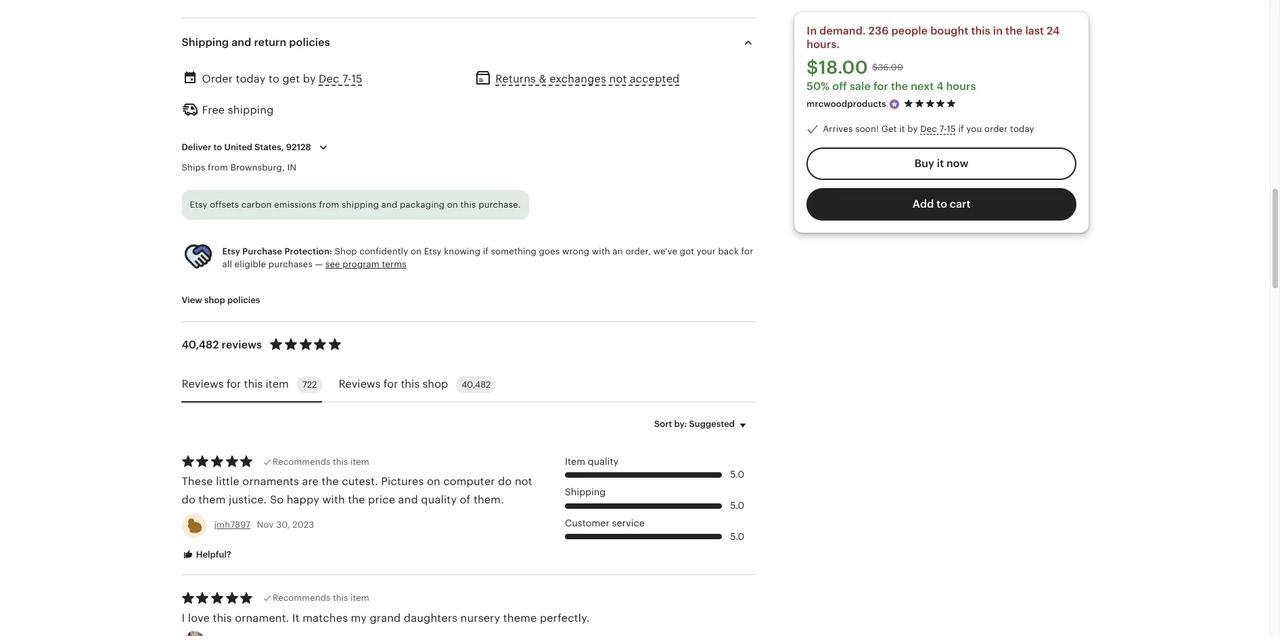 Task type: locate. For each thing, give the bounding box(es) containing it.
add to cart button
[[806, 188, 1076, 220]]

1 horizontal spatial on
[[427, 475, 440, 488]]

to inside add to cart button
[[936, 197, 947, 210]]

by right get
[[303, 72, 316, 85]]

0 horizontal spatial on
[[411, 247, 422, 257]]

0 vertical spatial if
[[958, 124, 964, 134]]

4
[[936, 79, 943, 92]]

recommends for are
[[273, 456, 331, 467]]

happy
[[287, 494, 319, 506]]

item up my
[[350, 593, 369, 603]]

0 horizontal spatial dec
[[319, 72, 339, 85]]

recommends up it
[[273, 593, 331, 603]]

on inside these little ornaments are the cutest. pictures on computer do not do them justice.  so happy with the price and quality of them.
[[427, 475, 440, 488]]

it down star_seller icon
[[899, 124, 905, 134]]

to left cart
[[936, 197, 947, 210]]

1 horizontal spatial with
[[592, 247, 610, 257]]

item up cutest.
[[350, 456, 369, 467]]

0 horizontal spatial with
[[322, 494, 345, 506]]

15 right get
[[351, 72, 363, 85]]

dec up buy
[[920, 124, 937, 134]]

1 vertical spatial 7-
[[939, 124, 947, 134]]

1 vertical spatial item
[[350, 456, 369, 467]]

to
[[269, 72, 279, 85], [213, 142, 222, 152], [936, 197, 947, 210]]

3 5.0 from the top
[[730, 531, 745, 542]]

returns & exchanges not accepted
[[496, 72, 680, 85]]

policies right return
[[289, 36, 330, 49]]

1 horizontal spatial reviews
[[339, 378, 381, 390]]

1 horizontal spatial 40,482
[[462, 379, 491, 389]]

it inside button
[[937, 157, 944, 170]]

etsy left offsets
[[190, 200, 207, 210]]

from right emissions
[[319, 200, 339, 210]]

1 vertical spatial 15
[[947, 124, 956, 134]]

15 left you
[[947, 124, 956, 134]]

0 horizontal spatial shop
[[204, 295, 225, 305]]

1 vertical spatial today
[[1010, 124, 1034, 134]]

1 vertical spatial shop
[[423, 378, 448, 390]]

1 vertical spatial 5.0
[[730, 500, 745, 511]]

7- left you
[[939, 124, 947, 134]]

1 horizontal spatial if
[[958, 124, 964, 134]]

1 horizontal spatial not
[[609, 72, 627, 85]]

0 horizontal spatial shipping
[[182, 36, 229, 49]]

the right the in
[[1005, 24, 1022, 37]]

do
[[498, 475, 512, 488], [182, 494, 195, 506]]

with
[[592, 247, 610, 257], [322, 494, 345, 506]]

0 horizontal spatial 40,482
[[182, 338, 219, 351]]

by up buy
[[907, 124, 918, 134]]

0 vertical spatial do
[[498, 475, 512, 488]]

0 horizontal spatial quality
[[421, 494, 457, 506]]

2 vertical spatial on
[[427, 475, 440, 488]]

shipping for shipping and return policies
[[182, 36, 229, 49]]

1 vertical spatial from
[[319, 200, 339, 210]]

reviews down 40,482 reviews
[[182, 378, 224, 390]]

1 horizontal spatial etsy
[[222, 247, 240, 257]]

shop inside button
[[204, 295, 225, 305]]

tab list
[[182, 368, 757, 402]]

dec right get
[[319, 72, 339, 85]]

shop
[[335, 247, 357, 257]]

demand.
[[819, 24, 866, 37]]

order today to get by dec 7-15
[[202, 72, 363, 85]]

1 horizontal spatial shipping
[[342, 200, 379, 210]]

knowing
[[444, 247, 480, 257]]

shipping up shop
[[342, 200, 379, 210]]

1 recommends this item from the top
[[273, 456, 369, 467]]

shop
[[204, 295, 225, 305], [423, 378, 448, 390]]

program
[[343, 259, 380, 269]]

1 vertical spatial on
[[411, 247, 422, 257]]

1 vertical spatial dec
[[920, 124, 937, 134]]

quality left of
[[421, 494, 457, 506]]

1 horizontal spatial policies
[[289, 36, 330, 49]]

if inside shop confidently on etsy knowing if something goes wrong with an order, we've got your back for all eligible purchases —
[[483, 247, 489, 257]]

2 vertical spatial item
[[350, 593, 369, 603]]

for
[[873, 79, 888, 92], [741, 247, 753, 257], [227, 378, 241, 390], [384, 378, 398, 390]]

buy it now
[[914, 157, 968, 170]]

1 5.0 from the top
[[730, 469, 745, 480]]

1 vertical spatial shipping
[[342, 200, 379, 210]]

reviews
[[182, 378, 224, 390], [339, 378, 381, 390]]

1 horizontal spatial 7-
[[939, 124, 947, 134]]

0 vertical spatial with
[[592, 247, 610, 257]]

1 vertical spatial 40,482
[[462, 379, 491, 389]]

pictures
[[381, 475, 424, 488]]

1 vertical spatial shipping
[[565, 487, 606, 497]]

1 vertical spatial to
[[213, 142, 222, 152]]

from right ships
[[208, 162, 228, 173]]

with right happy
[[322, 494, 345, 506]]

i
[[182, 612, 185, 624]]

shipping right "free"
[[228, 103, 274, 116]]

etsy for etsy offsets carbon emissions from shipping and packaging on this purchase.
[[190, 200, 207, 210]]

the right are on the left of the page
[[322, 475, 339, 488]]

0 horizontal spatial if
[[483, 247, 489, 257]]

and inside dropdown button
[[232, 36, 251, 49]]

0 vertical spatial from
[[208, 162, 228, 173]]

0 horizontal spatial etsy
[[190, 200, 207, 210]]

and left packaging
[[381, 200, 398, 210]]

recommends this item for the
[[273, 456, 369, 467]]

order,
[[626, 247, 651, 257]]

0 horizontal spatial today
[[236, 72, 266, 85]]

40,482
[[182, 338, 219, 351], [462, 379, 491, 389]]

quality right item
[[588, 456, 619, 467]]

2 reviews from the left
[[339, 378, 381, 390]]

1 vertical spatial recommends this item
[[273, 593, 369, 603]]

mrcwoodproducts
[[806, 98, 886, 108]]

shipping up order
[[182, 36, 229, 49]]

$36.00
[[872, 62, 903, 72]]

for inside shop confidently on etsy knowing if something goes wrong with an order, we've got your back for all eligible purchases —
[[741, 247, 753, 257]]

0 horizontal spatial reviews
[[182, 378, 224, 390]]

dec
[[319, 72, 339, 85], [920, 124, 937, 134]]

policies down eligible
[[227, 295, 260, 305]]

0 vertical spatial to
[[269, 72, 279, 85]]

0 vertical spatial 5.0
[[730, 469, 745, 480]]

on right packaging
[[447, 200, 458, 210]]

matches
[[303, 612, 348, 624]]

reviews for this item
[[182, 378, 289, 390]]

0 vertical spatial 40,482
[[182, 338, 219, 351]]

not inside these little ornaments are the cutest. pictures on computer do not do them justice.  so happy with the price and quality of them.
[[515, 475, 532, 488]]

on right pictures
[[427, 475, 440, 488]]

0 vertical spatial shipping
[[228, 103, 274, 116]]

recommends this item up are on the left of the page
[[273, 456, 369, 467]]

0 vertical spatial shop
[[204, 295, 225, 305]]

1 horizontal spatial shop
[[423, 378, 448, 390]]

1 vertical spatial if
[[483, 247, 489, 257]]

in demand. 236 people bought this in the last 24 hours.
[[806, 24, 1060, 51]]

40,482 for 40,482 reviews
[[182, 338, 219, 351]]

0 vertical spatial and
[[232, 36, 251, 49]]

not
[[609, 72, 627, 85], [515, 475, 532, 488]]

and down pictures
[[398, 494, 418, 506]]

1 horizontal spatial to
[[269, 72, 279, 85]]

0 vertical spatial policies
[[289, 36, 330, 49]]

recommends this item up "matches"
[[273, 593, 369, 603]]

0 horizontal spatial by
[[303, 72, 316, 85]]

0 horizontal spatial policies
[[227, 295, 260, 305]]

service
[[612, 517, 645, 528]]

order
[[202, 72, 233, 85]]

1 horizontal spatial quality
[[588, 456, 619, 467]]

1 recommends from the top
[[273, 456, 331, 467]]

0 horizontal spatial from
[[208, 162, 228, 173]]

see
[[325, 259, 340, 269]]

all
[[222, 259, 232, 269]]

2 recommends this item from the top
[[273, 593, 369, 603]]

your
[[697, 247, 716, 257]]

item left 722
[[266, 378, 289, 390]]

them.
[[474, 494, 504, 506]]

1 vertical spatial and
[[381, 200, 398, 210]]

0 horizontal spatial to
[[213, 142, 222, 152]]

bought
[[930, 24, 968, 37]]

0 vertical spatial recommends
[[273, 456, 331, 467]]

etsy left knowing
[[424, 247, 442, 257]]

5.0
[[730, 469, 745, 480], [730, 500, 745, 511], [730, 531, 745, 542]]

this inside in demand. 236 people bought this in the last 24 hours.
[[971, 24, 990, 37]]

today
[[236, 72, 266, 85], [1010, 124, 1034, 134]]

jmh7897
[[214, 520, 250, 530]]

on inside shop confidently on etsy knowing if something goes wrong with an order, we've got your back for all eligible purchases —
[[411, 247, 422, 257]]

do down these
[[182, 494, 195, 506]]

etsy up all
[[222, 247, 240, 257]]

40,482 for 40,482
[[462, 379, 491, 389]]

2 vertical spatial 5.0
[[730, 531, 745, 542]]

0 vertical spatial by
[[303, 72, 316, 85]]

1 vertical spatial with
[[322, 494, 345, 506]]

item quality
[[565, 456, 619, 467]]

1 vertical spatial policies
[[227, 295, 260, 305]]

theme
[[503, 612, 537, 624]]

0 vertical spatial it
[[899, 124, 905, 134]]

people
[[891, 24, 928, 37]]

2 horizontal spatial to
[[936, 197, 947, 210]]

recommends
[[273, 456, 331, 467], [273, 593, 331, 603]]

1 horizontal spatial shipping
[[565, 487, 606, 497]]

the inside in demand. 236 people bought this in the last 24 hours.
[[1005, 24, 1022, 37]]

0 horizontal spatial and
[[232, 36, 251, 49]]

last
[[1025, 24, 1044, 37]]

if right knowing
[[483, 247, 489, 257]]

0 vertical spatial 15
[[351, 72, 363, 85]]

0 vertical spatial 7-
[[342, 72, 351, 85]]

on right confidently
[[411, 247, 422, 257]]

2 vertical spatial to
[[936, 197, 947, 210]]

2 vertical spatial and
[[398, 494, 418, 506]]

etsy offsets carbon emissions from shipping and packaging on this purchase.
[[190, 200, 521, 210]]

free
[[202, 103, 225, 116]]

recommends this item for it
[[273, 593, 369, 603]]

from
[[208, 162, 228, 173], [319, 200, 339, 210]]

not inside returns & exchanges not accepted button
[[609, 72, 627, 85]]

722
[[302, 379, 317, 389]]

item
[[266, 378, 289, 390], [350, 456, 369, 467], [350, 593, 369, 603]]

2 recommends from the top
[[273, 593, 331, 603]]

0 horizontal spatial not
[[515, 475, 532, 488]]

hours
[[946, 79, 976, 92]]

with left an
[[592, 247, 610, 257]]

not right computer
[[515, 475, 532, 488]]

and left return
[[232, 36, 251, 49]]

to left 'united'
[[213, 142, 222, 152]]

shipping up customer at the left bottom
[[565, 487, 606, 497]]

1 vertical spatial not
[[515, 475, 532, 488]]

protection:
[[284, 247, 332, 257]]

shipping inside dropdown button
[[182, 36, 229, 49]]

off
[[832, 79, 847, 92]]

buy
[[914, 157, 934, 170]]

do up them.
[[498, 475, 512, 488]]

ships
[[182, 162, 205, 173]]

2 horizontal spatial etsy
[[424, 247, 442, 257]]

now
[[946, 157, 968, 170]]

it
[[292, 612, 300, 624]]

1 reviews from the left
[[182, 378, 224, 390]]

i love this ornament. it matches my grand daughters nursery theme perfectly.
[[182, 612, 590, 624]]

0 horizontal spatial 15
[[351, 72, 363, 85]]

eligible
[[235, 259, 266, 269]]

the down cutest.
[[348, 494, 365, 506]]

0 vertical spatial on
[[447, 200, 458, 210]]

reviews
[[222, 338, 262, 351]]

shipping
[[182, 36, 229, 49], [565, 487, 606, 497]]

1 vertical spatial quality
[[421, 494, 457, 506]]

view shop policies
[[182, 295, 260, 305]]

deliver
[[182, 142, 211, 152]]

to left get
[[269, 72, 279, 85]]

15
[[351, 72, 363, 85], [947, 124, 956, 134]]

1 horizontal spatial do
[[498, 475, 512, 488]]

wrong
[[562, 247, 590, 257]]

to inside deliver to united states, 92128 dropdown button
[[213, 142, 222, 152]]

1 horizontal spatial from
[[319, 200, 339, 210]]

0 vertical spatial not
[[609, 72, 627, 85]]

1 vertical spatial recommends
[[273, 593, 331, 603]]

0 vertical spatial shipping
[[182, 36, 229, 49]]

shipping for shipping
[[565, 487, 606, 497]]

2 horizontal spatial and
[[398, 494, 418, 506]]

this
[[971, 24, 990, 37], [461, 200, 476, 210], [244, 378, 263, 390], [401, 378, 420, 390], [333, 456, 348, 467], [333, 593, 348, 603], [213, 612, 232, 624]]

it right buy
[[937, 157, 944, 170]]

1 vertical spatial it
[[937, 157, 944, 170]]

2 horizontal spatial on
[[447, 200, 458, 210]]

40,482 reviews
[[182, 338, 262, 351]]

recommends up are on the left of the page
[[273, 456, 331, 467]]

1 horizontal spatial it
[[937, 157, 944, 170]]

0 horizontal spatial do
[[182, 494, 195, 506]]

not left accepted
[[609, 72, 627, 85]]

etsy for etsy purchase protection:
[[222, 247, 240, 257]]

sort by: suggested button
[[644, 410, 761, 439]]

7- right get
[[342, 72, 351, 85]]

carbon
[[241, 200, 272, 210]]

1 vertical spatial by
[[907, 124, 918, 134]]

0 vertical spatial recommends this item
[[273, 456, 369, 467]]

1 horizontal spatial 15
[[947, 124, 956, 134]]

if left you
[[958, 124, 964, 134]]

reviews right 722
[[339, 378, 381, 390]]



Task type: vqa. For each thing, say whether or not it's contained in the screenshot.
the's Recommends This Item
yes



Task type: describe. For each thing, give the bounding box(es) containing it.
my
[[351, 612, 367, 624]]

1 horizontal spatial today
[[1010, 124, 1034, 134]]

purchases
[[268, 259, 313, 269]]

5.0 for service
[[730, 531, 745, 542]]

brownsburg,
[[231, 162, 285, 173]]

little
[[216, 475, 240, 488]]

arrives soon! get it by dec 7-15 if you order today
[[823, 124, 1034, 134]]

star_seller image
[[889, 98, 901, 110]]

reviews for this shop
[[339, 378, 448, 390]]

terms
[[382, 259, 407, 269]]

0 horizontal spatial shipping
[[228, 103, 274, 116]]

price
[[368, 494, 395, 506]]

cutest.
[[342, 475, 378, 488]]

get
[[282, 72, 300, 85]]

we've
[[653, 247, 677, 257]]

1 vertical spatial do
[[182, 494, 195, 506]]

5.0 for quality
[[730, 469, 745, 480]]

to for add to cart
[[936, 197, 947, 210]]

exchanges
[[550, 72, 606, 85]]

dec 7-15 button
[[319, 69, 363, 89]]

you
[[966, 124, 982, 134]]

in
[[993, 24, 1003, 37]]

to for deliver to united states, 92128
[[213, 142, 222, 152]]

helpful?
[[194, 549, 231, 559]]

etsy inside shop confidently on etsy knowing if something goes wrong with an order, we've got your back for all eligible purchases —
[[424, 247, 442, 257]]

something
[[491, 247, 537, 257]]

item for cutest.
[[350, 456, 369, 467]]

helpful? button
[[172, 542, 241, 567]]

0 vertical spatial today
[[236, 72, 266, 85]]

view shop policies button
[[172, 289, 270, 313]]

purchase
[[242, 247, 282, 257]]

arrives
[[823, 124, 853, 134]]

1 horizontal spatial and
[[381, 200, 398, 210]]

0 horizontal spatial 7-
[[342, 72, 351, 85]]

return
[[254, 36, 287, 49]]

0 vertical spatial quality
[[588, 456, 619, 467]]

&
[[539, 72, 547, 85]]

them
[[198, 494, 226, 506]]

deliver to united states, 92128
[[182, 142, 311, 152]]

back
[[718, 247, 739, 257]]

reviews for reviews for this item
[[182, 378, 224, 390]]

etsy purchase protection:
[[222, 247, 332, 257]]

30,
[[276, 520, 290, 530]]

cart
[[950, 197, 970, 210]]

shipping and return policies button
[[170, 26, 769, 59]]

and inside these little ornaments are the cutest. pictures on computer do not do them justice.  so happy with the price and quality of them.
[[398, 494, 418, 506]]

50% off sale for the next 4 hours
[[806, 79, 976, 92]]

50%
[[806, 79, 829, 92]]

2 5.0 from the top
[[730, 500, 745, 511]]

deliver to united states, 92128 button
[[172, 133, 342, 162]]

shop confidently on etsy knowing if something goes wrong with an order, we've got your back for all eligible purchases —
[[222, 247, 753, 269]]

nursery
[[461, 612, 500, 624]]

hours.
[[806, 38, 840, 51]]

shop inside tab list
[[423, 378, 448, 390]]

perfectly.
[[540, 612, 590, 624]]

customer service
[[565, 517, 645, 528]]

in
[[287, 162, 296, 173]]

goes
[[539, 247, 560, 257]]

are
[[302, 475, 319, 488]]

1 horizontal spatial by
[[907, 124, 918, 134]]

policies inside button
[[227, 295, 260, 305]]

item for matches
[[350, 593, 369, 603]]

92128
[[286, 142, 311, 152]]

justice.
[[229, 494, 267, 506]]

ornament.
[[235, 612, 289, 624]]

states,
[[255, 142, 284, 152]]

returns & exchanges not accepted button
[[496, 69, 680, 89]]

$18.00
[[806, 57, 868, 78]]

the up star_seller icon
[[891, 79, 908, 92]]

view
[[182, 295, 202, 305]]

recommends for ornament.
[[273, 593, 331, 603]]

these little ornaments are the cutest. pictures on computer do not do them justice.  so happy with the price and quality of them.
[[182, 475, 532, 506]]

2023
[[292, 520, 314, 530]]

see program terms link
[[325, 259, 407, 269]]

$18.00 $36.00
[[806, 57, 903, 78]]

quality inside these little ornaments are the cutest. pictures on computer do not do them justice.  so happy with the price and quality of them.
[[421, 494, 457, 506]]

of
[[460, 494, 471, 506]]

ships from brownsburg, in
[[182, 162, 296, 173]]

returns
[[496, 72, 536, 85]]

computer
[[443, 475, 495, 488]]

jmh7897 link
[[214, 520, 250, 530]]

sort
[[654, 419, 672, 429]]

in
[[806, 24, 817, 37]]

24
[[1046, 24, 1060, 37]]

236
[[868, 24, 888, 37]]

mrcwoodproducts link
[[806, 98, 886, 108]]

tab list containing reviews for this item
[[182, 368, 757, 402]]

order
[[984, 124, 1007, 134]]

add to cart
[[912, 197, 970, 210]]

add
[[912, 197, 934, 210]]

suggested
[[689, 419, 735, 429]]

0 vertical spatial dec
[[319, 72, 339, 85]]

buy it now button
[[806, 147, 1076, 180]]

united
[[224, 142, 252, 152]]

packaging
[[400, 200, 445, 210]]

1 horizontal spatial dec
[[920, 124, 937, 134]]

policies inside dropdown button
[[289, 36, 330, 49]]

with inside these little ornaments are the cutest. pictures on computer do not do them justice.  so happy with the price and quality of them.
[[322, 494, 345, 506]]

so
[[270, 494, 284, 506]]

0 vertical spatial item
[[266, 378, 289, 390]]

reviews for reviews for this shop
[[339, 378, 381, 390]]

sale
[[850, 79, 871, 92]]

with inside shop confidently on etsy knowing if something goes wrong with an order, we've got your back for all eligible purchases —
[[592, 247, 610, 257]]



